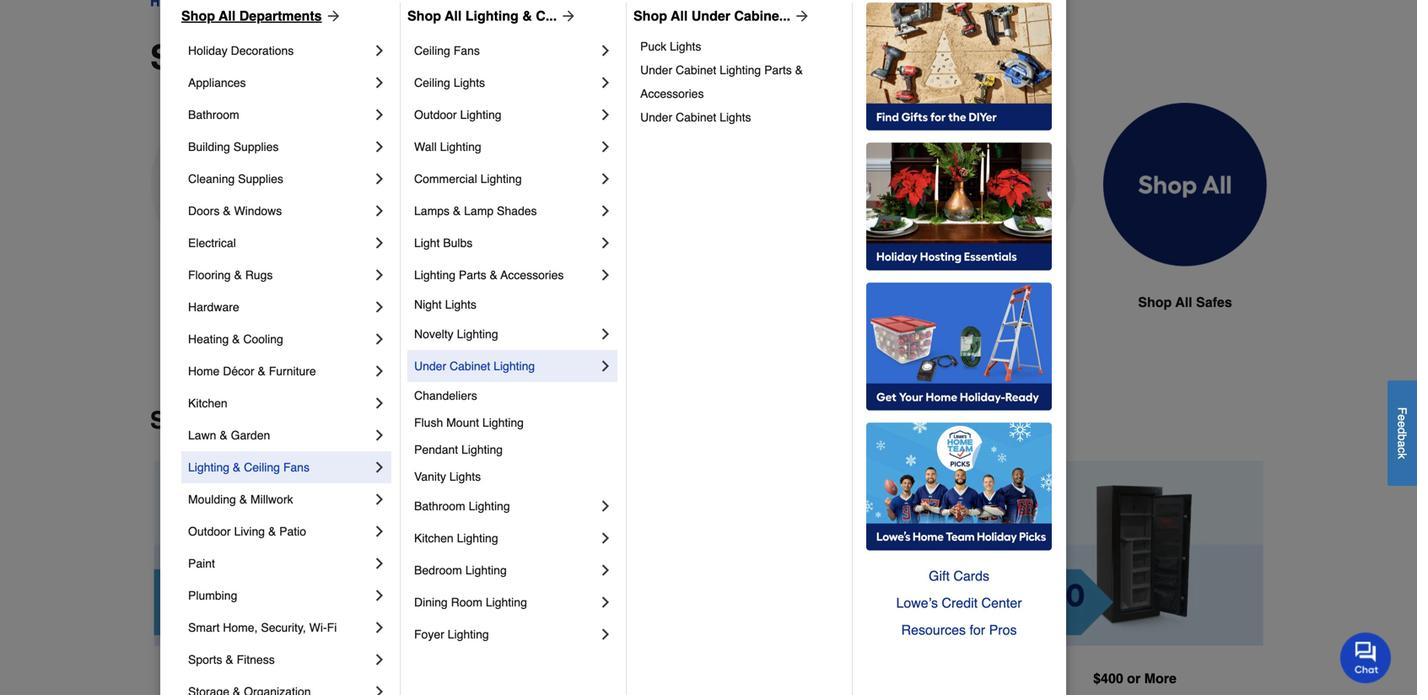 Task type: locate. For each thing, give the bounding box(es) containing it.
0 vertical spatial fans
[[454, 44, 480, 57]]

lights down under cabinet lighting parts & accessories link
[[720, 111, 751, 124]]

electrical link
[[188, 227, 371, 259]]

c...
[[536, 8, 557, 24]]

arrow right image
[[322, 8, 342, 24], [557, 8, 577, 24]]

lighting inside commercial lighting link
[[481, 172, 522, 186]]

foyer
[[414, 628, 444, 641]]

lighting inside under cabinet lighting parts & accessories
[[720, 63, 761, 77]]

0 vertical spatial supplies
[[233, 140, 279, 154]]

pros
[[989, 622, 1017, 638]]

& left the "rugs"
[[234, 268, 242, 282]]

outdoor living & patio
[[188, 525, 306, 538]]

0 vertical spatial cabinet
[[676, 63, 717, 77]]

bathroom link
[[188, 99, 371, 131]]

2 e from the top
[[1396, 421, 1409, 428]]

light
[[414, 236, 440, 250]]

file safes link
[[913, 103, 1077, 353]]

chevron right image for kitchen
[[371, 395, 388, 412]]

supplies for building supplies
[[233, 140, 279, 154]]

under cabinet lighting parts & accessories link
[[640, 58, 840, 105]]

shop all under cabine...
[[634, 8, 791, 24]]

lighting up the chandeliers link
[[494, 359, 535, 373]]

all inside 'link'
[[671, 8, 688, 24]]

shop for shop all safes
[[1138, 294, 1172, 310]]

& inside outdoor living & patio link
[[268, 525, 276, 538]]

under for under cabinet lighting
[[414, 359, 446, 373]]

1 arrow right image from the left
[[322, 8, 342, 24]]

chevron right image for under cabinet lighting
[[597, 358, 614, 375]]

& inside shop all lighting & c... link
[[523, 8, 532, 24]]

lights right puck
[[670, 40, 701, 53]]

lighting down bathroom lighting
[[457, 532, 498, 545]]

0 horizontal spatial kitchen
[[188, 397, 228, 410]]

parts down bulbs
[[459, 268, 487, 282]]

fans up moulding & millwork link
[[283, 461, 310, 474]]

accessories up night lights link
[[501, 268, 564, 282]]

smart
[[188, 621, 220, 634]]

& inside sports & fitness link
[[226, 653, 233, 667]]

gun safes link
[[341, 103, 505, 353]]

parts
[[765, 63, 792, 77], [459, 268, 487, 282]]

bedroom lighting
[[414, 564, 507, 577]]

home inside 'link'
[[575, 294, 612, 310]]

chevron right image for smart home, security, wi-fi
[[371, 619, 388, 636]]

1 vertical spatial bathroom
[[414, 499, 465, 513]]

& left patio
[[268, 525, 276, 538]]

0 vertical spatial shop
[[1138, 294, 1172, 310]]

& inside lamps & lamp shades link
[[453, 204, 461, 218]]

arrow right image up holiday decorations link
[[322, 8, 342, 24]]

outdoor down moulding
[[188, 525, 231, 538]]

all for lighting
[[445, 8, 462, 24]]

1 horizontal spatial home
[[575, 294, 612, 310]]

outdoor up wall on the left top of page
[[414, 108, 457, 121]]

fireproof
[[183, 294, 242, 310]]

2 horizontal spatial shop
[[634, 8, 667, 24]]

furniture
[[269, 364, 316, 378]]

1 horizontal spatial outdoor
[[414, 108, 457, 121]]

lights
[[670, 40, 701, 53], [454, 76, 485, 89], [720, 111, 751, 124], [445, 298, 477, 311], [450, 470, 481, 483]]

under cabinet lights link
[[640, 105, 840, 129]]

supplies up cleaning supplies
[[233, 140, 279, 154]]

2 vertical spatial ceiling
[[244, 461, 280, 474]]

& left the lamp
[[453, 204, 461, 218]]

bathroom lighting
[[414, 499, 510, 513]]

chevron right image for ceiling lights
[[597, 74, 614, 91]]

chevron right image for light bulbs
[[597, 235, 614, 251]]

cabinet inside under cabinet lighting parts & accessories
[[676, 63, 717, 77]]

arrow right image for shop all lighting & c...
[[557, 8, 577, 24]]

0 horizontal spatial outdoor
[[188, 525, 231, 538]]

safes inside 'link'
[[616, 294, 652, 310]]

lights up outdoor lighting
[[454, 76, 485, 89]]

lighting down puck lights link
[[720, 63, 761, 77]]

supplies
[[233, 140, 279, 154], [238, 172, 283, 186]]

1 horizontal spatial arrow right image
[[557, 8, 577, 24]]

bathroom down vanity lights
[[414, 499, 465, 513]]

& inside lighting & ceiling fans link
[[233, 461, 241, 474]]

fans up ceiling lights
[[454, 44, 480, 57]]

chevron right image for doors & windows
[[371, 202, 388, 219]]

0 vertical spatial bathroom
[[188, 108, 239, 121]]

cabinet for under cabinet lighting parts & accessories
[[676, 63, 717, 77]]

kitchen up bedroom
[[414, 532, 454, 545]]

arrow right image
[[791, 8, 811, 24]]

rugs
[[245, 268, 273, 282]]

1 vertical spatial ceiling
[[414, 76, 450, 89]]

chevron right image for appliances
[[371, 74, 388, 91]]

shop up the holiday
[[181, 8, 215, 24]]

lighting up kitchen lighting link
[[469, 499, 510, 513]]

heating & cooling link
[[188, 323, 371, 355]]

novelty lighting link
[[414, 318, 597, 350]]

lighting down flush mount lighting
[[462, 443, 503, 456]]

ceiling fans link
[[414, 35, 597, 67]]

1 vertical spatial shop
[[150, 407, 209, 434]]

chevron right image for plumbing
[[371, 587, 388, 604]]

arrow right image inside shop all departments link
[[322, 8, 342, 24]]

lighting down wall lighting link on the top of page
[[481, 172, 522, 186]]

chandeliers
[[414, 389, 477, 402]]

by
[[285, 407, 313, 434]]

lawn & garden
[[188, 429, 270, 442]]

0 horizontal spatial fans
[[283, 461, 310, 474]]

1 horizontal spatial shop
[[408, 8, 441, 24]]

fitness
[[237, 653, 275, 667]]

home
[[575, 294, 612, 310], [188, 364, 220, 378]]

lighting up 'under cabinet lighting'
[[457, 327, 498, 341]]

cleaning supplies link
[[188, 163, 371, 195]]

accessories up under cabinet lights
[[640, 87, 704, 100]]

lighting up ceiling fans link
[[466, 8, 519, 24]]

lamps & lamp shades link
[[414, 195, 597, 227]]

$99
[[245, 671, 268, 686]]

chevron right image for bathroom
[[371, 106, 388, 123]]

chevron right image for cleaning supplies
[[371, 170, 388, 187]]

doors & windows
[[188, 204, 282, 218]]

cabinet down the novelty lighting
[[450, 359, 490, 373]]

1 vertical spatial supplies
[[238, 172, 283, 186]]

wall lighting
[[414, 140, 481, 154]]

lighting inside lighting & ceiling fans link
[[188, 461, 230, 474]]

lighting down room
[[448, 628, 489, 641]]

lights down pendant lighting
[[450, 470, 481, 483]]

& left millwork
[[239, 493, 247, 506]]

3 shop from the left
[[634, 8, 667, 24]]

lighting parts & accessories
[[414, 268, 564, 282]]

supplies up windows
[[238, 172, 283, 186]]

under cabinet lights
[[640, 111, 751, 124]]

1 shop from the left
[[181, 8, 215, 24]]

electrical
[[188, 236, 236, 250]]

bathroom down appliances in the left of the page
[[188, 108, 239, 121]]

ceiling down ceiling fans
[[414, 76, 450, 89]]

sports & fitness link
[[188, 644, 371, 676]]

kitchen up the lawn
[[188, 397, 228, 410]]

shop for shop all lighting & c...
[[408, 8, 441, 24]]

building
[[188, 140, 230, 154]]

home for home safes
[[575, 294, 612, 310]]

shop up ceiling fans
[[408, 8, 441, 24]]

0 vertical spatial accessories
[[640, 87, 704, 100]]

a black sentrysafe file safe with a key in the lock and the lid ajar. image
[[913, 103, 1077, 266]]

0 vertical spatial outdoor
[[414, 108, 457, 121]]

bathroom lighting link
[[414, 490, 597, 522]]

arrow right image up ceiling fans link
[[557, 8, 577, 24]]

k
[[1396, 453, 1409, 459]]

0 horizontal spatial accessories
[[501, 268, 564, 282]]

1 vertical spatial cabinet
[[676, 111, 717, 124]]

gift
[[929, 568, 950, 584]]

chevron right image for outdoor living & patio
[[371, 523, 388, 540]]

ceiling up millwork
[[244, 461, 280, 474]]

f
[[1396, 407, 1409, 414]]

chevron right image
[[371, 74, 388, 91], [597, 74, 614, 91], [371, 106, 388, 123], [597, 106, 614, 123], [597, 138, 614, 155], [371, 170, 388, 187], [597, 202, 614, 219], [371, 235, 388, 251], [597, 235, 614, 251], [597, 326, 614, 343], [371, 331, 388, 348], [371, 363, 388, 380], [371, 395, 388, 412], [371, 427, 388, 444], [371, 491, 388, 508], [597, 530, 614, 547], [371, 555, 388, 572], [371, 587, 388, 604], [371, 619, 388, 636], [371, 651, 388, 668], [371, 683, 388, 695]]

& up moulding & millwork
[[233, 461, 241, 474]]

lighting up moulding
[[188, 461, 230, 474]]

e up b
[[1396, 421, 1409, 428]]

1 e from the top
[[1396, 414, 1409, 421]]

shop inside shop all lighting & c... link
[[408, 8, 441, 24]]

chevron right image for lighting & ceiling fans
[[371, 459, 388, 476]]

gift cards link
[[867, 563, 1052, 590]]

cabinet for under cabinet lights
[[676, 111, 717, 124]]

0 horizontal spatial bathroom
[[188, 108, 239, 121]]

shop inside shop all departments link
[[181, 8, 215, 24]]

& left c...
[[523, 8, 532, 24]]

1 vertical spatial kitchen
[[414, 532, 454, 545]]

chevron right image for electrical
[[371, 235, 388, 251]]

lighting up dining room lighting
[[465, 564, 507, 577]]

outdoor for outdoor lighting
[[414, 108, 457, 121]]

1 horizontal spatial kitchen
[[414, 532, 454, 545]]

outdoor inside "link"
[[414, 108, 457, 121]]

or
[[271, 671, 285, 686]]

chandeliers link
[[414, 382, 614, 409]]

plumbing
[[188, 589, 237, 602]]

shop safes by price
[[150, 407, 377, 434]]

chevron right image
[[371, 42, 388, 59], [597, 42, 614, 59], [371, 138, 388, 155], [597, 170, 614, 187], [371, 202, 388, 219], [371, 267, 388, 283], [597, 267, 614, 283], [371, 299, 388, 316], [597, 358, 614, 375], [371, 459, 388, 476], [597, 498, 614, 515], [371, 523, 388, 540], [597, 562, 614, 579], [597, 594, 614, 611], [597, 626, 614, 643]]

building supplies link
[[188, 131, 371, 163]]

foyer lighting link
[[414, 618, 597, 651]]

safes
[[150, 38, 240, 77], [246, 294, 282, 310], [420, 294, 456, 310], [616, 294, 652, 310], [990, 294, 1026, 310], [1196, 294, 1232, 310], [216, 407, 279, 434]]

shop all departments link
[[181, 6, 342, 26]]

patio
[[279, 525, 306, 538]]

chevron right image for foyer lighting
[[597, 626, 614, 643]]

doors & windows link
[[188, 195, 371, 227]]

shop all. image
[[1104, 103, 1267, 267]]

file
[[963, 294, 987, 310]]

pendant lighting
[[414, 443, 503, 456]]

bathroom for bathroom
[[188, 108, 239, 121]]

appliances link
[[188, 67, 371, 99]]

& left the cooling
[[232, 332, 240, 346]]

0 vertical spatial kitchen
[[188, 397, 228, 410]]

0 vertical spatial ceiling
[[414, 44, 450, 57]]

cabinet down 'puck lights'
[[676, 63, 717, 77]]

lighting down bedroom lighting link
[[486, 596, 527, 609]]

& down arrow right icon at the top
[[795, 63, 803, 77]]

& right décor
[[258, 364, 266, 378]]

0 vertical spatial parts
[[765, 63, 792, 77]]

0 horizontal spatial home
[[188, 364, 220, 378]]

1 vertical spatial outdoor
[[188, 525, 231, 538]]

0 vertical spatial home
[[575, 294, 612, 310]]

lowe's credit center
[[896, 595, 1022, 611]]

1 horizontal spatial fans
[[454, 44, 480, 57]]

lamps & lamp shades
[[414, 204, 537, 218]]

$100 to $200. image
[[438, 461, 695, 646]]

0 horizontal spatial shop
[[150, 407, 209, 434]]

chevron right image for bathroom lighting
[[597, 498, 614, 515]]

shop inside shop all under cabine... 'link'
[[634, 8, 667, 24]]

arrow right image inside shop all lighting & c... link
[[557, 8, 577, 24]]

parts inside under cabinet lighting parts & accessories
[[765, 63, 792, 77]]

commercial lighting link
[[414, 163, 597, 195]]

& inside under cabinet lighting parts & accessories
[[795, 63, 803, 77]]

1 horizontal spatial accessories
[[640, 87, 704, 100]]

lowe's
[[896, 595, 938, 611]]

bathroom for bathroom lighting
[[414, 499, 465, 513]]

e up d
[[1396, 414, 1409, 421]]

1 vertical spatial home
[[188, 364, 220, 378]]

chevron right image for dining room lighting
[[597, 594, 614, 611]]

bedroom
[[414, 564, 462, 577]]

lowe's credit center link
[[867, 590, 1052, 617]]

accessories inside lighting parts & accessories link
[[501, 268, 564, 282]]

cabinet down under cabinet lighting parts & accessories
[[676, 111, 717, 124]]

a black sentrysafe home safe with the door ajar. image
[[532, 103, 695, 266]]

lighting up wall lighting link on the top of page
[[460, 108, 502, 121]]

f e e d b a c k
[[1396, 407, 1409, 459]]

& right sports
[[226, 653, 233, 667]]

a black honeywell chest safe with the top open. image
[[722, 103, 886, 267]]

shop
[[1138, 294, 1172, 310], [150, 407, 209, 434]]

lighting inside flush mount lighting link
[[483, 416, 524, 429]]

0 horizontal spatial shop
[[181, 8, 215, 24]]

0 horizontal spatial arrow right image
[[322, 8, 342, 24]]

1 horizontal spatial bathroom
[[414, 499, 465, 513]]

lighting down the chandeliers link
[[483, 416, 524, 429]]

under inside under cabinet lighting parts & accessories
[[640, 63, 673, 77]]

shop up puck
[[634, 8, 667, 24]]

lighting up gun safes
[[414, 268, 456, 282]]

shop all safes
[[1138, 294, 1232, 310]]

chevron right image for lawn & garden
[[371, 427, 388, 444]]

2 shop from the left
[[408, 8, 441, 24]]

under cabinet lighting parts & accessories
[[640, 63, 806, 100]]

chevron right image for outdoor lighting
[[597, 106, 614, 123]]

all for departments
[[219, 8, 236, 24]]

& down "light bulbs" 'link'
[[490, 268, 498, 282]]

$400 or more. image
[[1007, 461, 1264, 646]]

ceiling inside the ceiling lights link
[[414, 76, 450, 89]]

& right the lawn
[[220, 429, 228, 442]]

chevron right image for home décor & furniture
[[371, 363, 388, 380]]

outdoor living & patio link
[[188, 516, 371, 548]]

foyer lighting
[[414, 628, 489, 641]]

cabinet for under cabinet lighting
[[450, 359, 490, 373]]

chevron right image for paint
[[371, 555, 388, 572]]

lighting inside kitchen lighting link
[[457, 532, 498, 545]]

& right doors
[[223, 204, 231, 218]]

2 arrow right image from the left
[[557, 8, 577, 24]]

lighting down outdoor lighting
[[440, 140, 481, 154]]

lights for night lights
[[445, 298, 477, 311]]

cabinet
[[676, 63, 717, 77], [676, 111, 717, 124], [450, 359, 490, 373]]

ceiling inside ceiling fans link
[[414, 44, 450, 57]]

credit
[[942, 595, 978, 611]]

all
[[219, 8, 236, 24], [445, 8, 462, 24], [671, 8, 688, 24], [1176, 294, 1193, 310]]

paint link
[[188, 548, 371, 580]]

1 horizontal spatial shop
[[1138, 294, 1172, 310]]

parts down puck lights link
[[765, 63, 792, 77]]

1 vertical spatial parts
[[459, 268, 487, 282]]

1 vertical spatial accessories
[[501, 268, 564, 282]]

lawn
[[188, 429, 216, 442]]

& inside lighting parts & accessories link
[[490, 268, 498, 282]]

2 vertical spatial cabinet
[[450, 359, 490, 373]]

c
[[1396, 447, 1409, 453]]

ceiling up ceiling lights
[[414, 44, 450, 57]]

lights up the novelty lighting
[[445, 298, 477, 311]]

lighting inside outdoor lighting "link"
[[460, 108, 502, 121]]

safes for shop safes by price
[[216, 407, 279, 434]]

security,
[[261, 621, 306, 634]]

1 horizontal spatial parts
[[765, 63, 792, 77]]

chevron right image for wall lighting
[[597, 138, 614, 155]]

for
[[970, 622, 986, 638]]



Task type: vqa. For each thing, say whether or not it's contained in the screenshot.
Pendant on the bottom
yes



Task type: describe. For each thing, give the bounding box(es) containing it.
chevron right image for flooring & rugs
[[371, 267, 388, 283]]

1 vertical spatial fans
[[283, 461, 310, 474]]

pendant lighting link
[[414, 436, 614, 463]]

lighting inside pendant lighting link
[[462, 443, 503, 456]]

chevron right image for lighting parts & accessories
[[597, 267, 614, 283]]

lighting inside foyer lighting link
[[448, 628, 489, 641]]

chevron right image for lamps & lamp shades
[[597, 202, 614, 219]]

bedroom lighting link
[[414, 554, 597, 586]]

& inside heating & cooling link
[[232, 332, 240, 346]]

$400 or more
[[1094, 671, 1177, 686]]

$200 to $400. image
[[722, 461, 980, 647]]

safes for fireproof safes
[[246, 294, 282, 310]]

home safes
[[575, 294, 652, 310]]

hardware
[[188, 300, 239, 314]]

find gifts for the diyer. image
[[867, 3, 1052, 131]]

doors
[[188, 204, 220, 218]]

chevron right image for sports & fitness
[[371, 651, 388, 668]]

vanity lights
[[414, 470, 481, 483]]

supplies for cleaning supplies
[[238, 172, 283, 186]]

garden
[[231, 429, 270, 442]]

vanity lights link
[[414, 463, 614, 490]]

lighting & ceiling fans
[[188, 461, 310, 474]]

safes for gun safes
[[420, 294, 456, 310]]

more
[[1145, 671, 1177, 686]]

under for under cabinet lighting parts & accessories
[[640, 63, 673, 77]]

get your home holiday-ready. image
[[867, 283, 1052, 411]]

shop for shop safes by price
[[150, 407, 209, 434]]

under inside 'link'
[[692, 8, 731, 24]]

wall
[[414, 140, 437, 154]]

home décor & furniture
[[188, 364, 316, 378]]

accessories inside under cabinet lighting parts & accessories
[[640, 87, 704, 100]]

lamps
[[414, 204, 450, 218]]

light bulbs link
[[414, 227, 597, 259]]

under cabinet lighting
[[414, 359, 535, 373]]

shop for shop all under cabine...
[[634, 8, 667, 24]]

sports
[[188, 653, 222, 667]]

a tall black sports afield gun safe. image
[[341, 103, 505, 267]]

ceiling for ceiling fans
[[414, 44, 450, 57]]

chevron right image for kitchen lighting
[[597, 530, 614, 547]]

chevron right image for moulding & millwork
[[371, 491, 388, 508]]

ceiling inside lighting & ceiling fans link
[[244, 461, 280, 474]]

$400 or
[[1094, 671, 1141, 686]]

a
[[1396, 441, 1409, 447]]

puck lights
[[640, 40, 701, 53]]

puck lights link
[[640, 35, 840, 58]]

kitchen lighting
[[414, 532, 498, 545]]

chevron right image for novelty lighting
[[597, 326, 614, 343]]

flush
[[414, 416, 443, 429]]

moulding & millwork
[[188, 493, 293, 506]]

lighting inside bathroom lighting link
[[469, 499, 510, 513]]

shop for shop all departments
[[181, 8, 215, 24]]

building supplies
[[188, 140, 279, 154]]

appliances
[[188, 76, 246, 89]]

all for safes
[[1176, 294, 1193, 310]]

shop all departments
[[181, 8, 322, 24]]

chevron right image for holiday decorations
[[371, 42, 388, 59]]

lighting inside dining room lighting link
[[486, 596, 527, 609]]

ceiling lights link
[[414, 67, 597, 99]]

& inside flooring & rugs link
[[234, 268, 242, 282]]

lowe's home team holiday picks. image
[[867, 423, 1052, 551]]

commercial
[[414, 172, 477, 186]]

flooring & rugs link
[[188, 259, 371, 291]]

resources for pros link
[[867, 617, 1052, 644]]

0 horizontal spatial parts
[[459, 268, 487, 282]]

lights for puck lights
[[670, 40, 701, 53]]

kitchen for kitchen lighting
[[414, 532, 454, 545]]

lighting inside the novelty lighting link
[[457, 327, 498, 341]]

gun safes
[[389, 294, 456, 310]]

flooring
[[188, 268, 231, 282]]

decorations
[[231, 44, 294, 57]]

cards
[[954, 568, 990, 584]]

cabine...
[[734, 8, 791, 24]]

& inside lawn & garden link
[[220, 429, 228, 442]]

lights for ceiling lights
[[454, 76, 485, 89]]

kitchen for kitchen
[[188, 397, 228, 410]]

kitchen link
[[188, 387, 371, 419]]

chevron right image for ceiling fans
[[597, 42, 614, 59]]

ceiling lights
[[414, 76, 485, 89]]

safes for home safes
[[616, 294, 652, 310]]

lighting inside shop all lighting & c... link
[[466, 8, 519, 24]]

bulbs
[[443, 236, 473, 250]]

safes for file safes
[[990, 294, 1026, 310]]

night
[[414, 298, 442, 311]]

shop all lighting & c... link
[[408, 6, 577, 26]]

pendant
[[414, 443, 458, 456]]

$200
[[813, 671, 843, 687]]

fi
[[327, 621, 337, 634]]

price
[[320, 407, 377, 434]]

dining room lighting link
[[414, 586, 597, 618]]

chevron right image for heating & cooling
[[371, 331, 388, 348]]

a black sentrysafe fireproof safe. image
[[150, 103, 314, 266]]

novelty
[[414, 327, 454, 341]]

cooling
[[243, 332, 283, 346]]

dining room lighting
[[414, 596, 527, 609]]

lights for vanity lights
[[450, 470, 481, 483]]

$200 – $400
[[813, 671, 888, 687]]

mount
[[446, 416, 479, 429]]

gift cards
[[929, 568, 990, 584]]

lighting inside wall lighting link
[[440, 140, 481, 154]]

holiday hosting essentials. image
[[867, 143, 1052, 271]]

sports & fitness
[[188, 653, 275, 667]]

ceiling for ceiling lights
[[414, 76, 450, 89]]

outdoor lighting
[[414, 108, 502, 121]]

chevron right image for bedroom lighting
[[597, 562, 614, 579]]

moulding
[[188, 493, 236, 506]]

resources for pros
[[902, 622, 1017, 638]]

& inside home décor & furniture link
[[258, 364, 266, 378]]

f e e d b a c k button
[[1388, 380, 1417, 486]]

millwork
[[251, 493, 293, 506]]

lighting inside under cabinet lighting link
[[494, 359, 535, 373]]

$99 or less. image
[[154, 461, 411, 646]]

all for under
[[671, 8, 688, 24]]

dining
[[414, 596, 448, 609]]

holiday
[[188, 44, 228, 57]]

flooring & rugs
[[188, 268, 273, 282]]

heating
[[188, 332, 229, 346]]

lighting parts & accessories link
[[414, 259, 597, 291]]

wi-
[[309, 621, 327, 634]]

lighting inside lighting parts & accessories link
[[414, 268, 456, 282]]

room
[[451, 596, 483, 609]]

under for under cabinet lights
[[640, 111, 673, 124]]

& inside doors & windows link
[[223, 204, 231, 218]]

lighting inside bedroom lighting link
[[465, 564, 507, 577]]

chevron right image for hardware
[[371, 299, 388, 316]]

night lights
[[414, 298, 477, 311]]

chevron right image for building supplies
[[371, 138, 388, 155]]

holiday decorations
[[188, 44, 294, 57]]

& inside moulding & millwork link
[[239, 493, 247, 506]]

fireproof safes
[[183, 294, 282, 310]]

windows
[[234, 204, 282, 218]]

chat invite button image
[[1341, 632, 1392, 684]]

chevron right image for commercial lighting
[[597, 170, 614, 187]]

moulding & millwork link
[[188, 483, 371, 516]]

outdoor for outdoor living & patio
[[188, 525, 231, 538]]

arrow right image for shop all departments
[[322, 8, 342, 24]]

center
[[982, 595, 1022, 611]]

cleaning
[[188, 172, 235, 186]]

home for home décor & furniture
[[188, 364, 220, 378]]

less
[[289, 671, 319, 686]]



